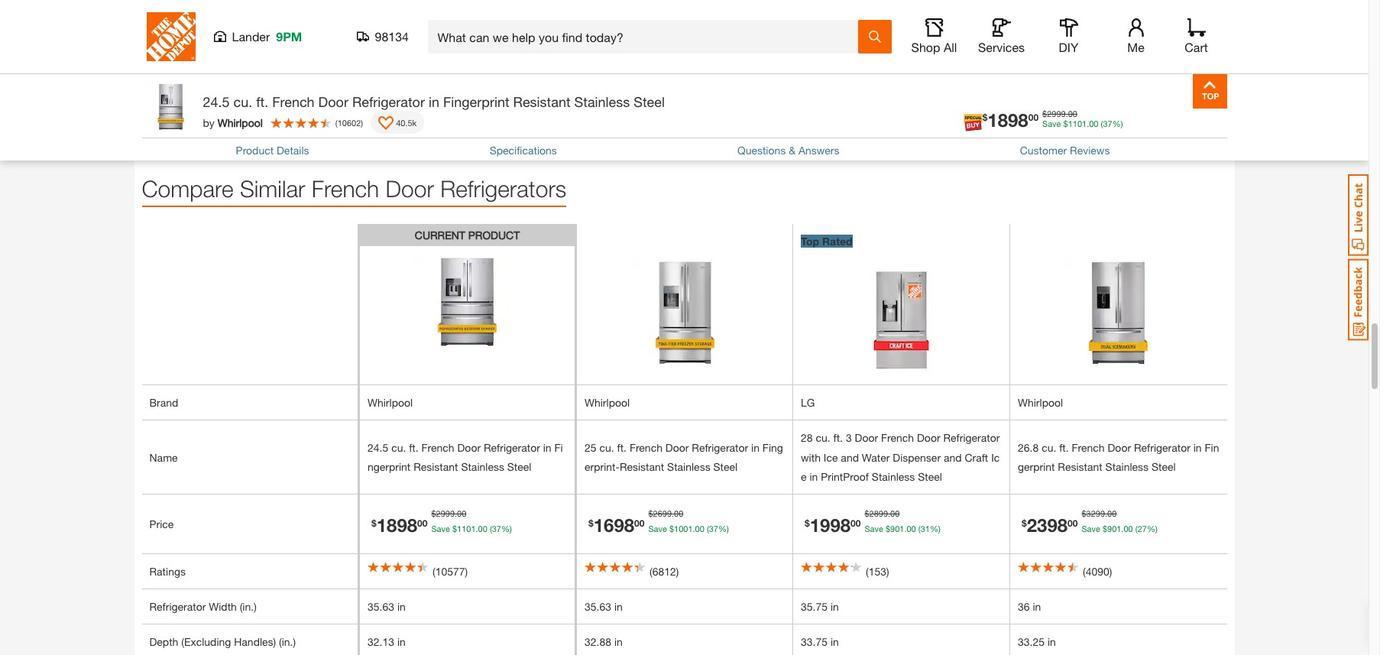 Task type: locate. For each thing, give the bounding box(es) containing it.
1 vertical spatial 1101
[[457, 523, 476, 533]]

1 horizontal spatial 901
[[1108, 523, 1122, 533]]

901 left 27
[[1108, 523, 1122, 533]]

1 horizontal spatial 24.5
[[368, 441, 389, 454]]

10577
[[435, 565, 465, 578]]

(in.)
[[240, 600, 257, 613], [279, 635, 296, 648]]

1101 up reviews
[[1068, 119, 1087, 129]]

french inside the 26.8 cu. ft. french door refrigerator in fin gerprint resistant stainless steel
[[1072, 441, 1105, 454]]

%) inside $ 1698 00 $ 2699 . 00 save $ 1001 . 00 ( 37 %)
[[719, 523, 729, 533]]

cu. right 28 on the right
[[816, 431, 831, 444]]

1 horizontal spatial add to cart
[[379, 67, 446, 82]]

to down what can we help you find today? search box
[[587, 67, 599, 82]]

1 horizontal spatial add
[[379, 67, 403, 82]]

27
[[1138, 523, 1147, 533]]

26.8
[[1018, 441, 1039, 454]]

35.63 up 32.88
[[585, 600, 612, 613]]

1 35.63 from the left
[[368, 600, 394, 613]]

24.5 for 24.5 cu. ft. french door refrigerator in fingerprint resistant stainless steel
[[203, 93, 230, 110]]

reviews
[[1070, 144, 1110, 157]]

to for 3rd add to cart button from the right
[[225, 67, 237, 82]]

37
[[1103, 119, 1113, 129], [492, 523, 501, 533], [709, 523, 719, 533]]

product image image
[[146, 82, 195, 131]]

) down $ 1998 00 $ 2899 . 00 save $ 901 . 00 ( 31 %)
[[887, 565, 889, 578]]

in right 32.13
[[397, 635, 406, 648]]

0 horizontal spatial 24.5
[[203, 93, 230, 110]]

ft. up the erprint-
[[617, 441, 627, 454]]

in left fin
[[1194, 441, 1202, 454]]

add to cart button
[[155, 58, 308, 92], [336, 58, 490, 92], [517, 58, 671, 92]]

0 horizontal spatial 37
[[492, 523, 501, 533]]

33.25 in
[[1018, 635, 1056, 648]]

stainless for 26.8 cu. ft. french door refrigerator in fin gerprint resistant stainless steel
[[1106, 460, 1149, 473]]

1 horizontal spatial add to cart button
[[336, 58, 490, 92]]

french up details
[[272, 93, 315, 110]]

resistant
[[513, 93, 571, 110], [414, 460, 458, 473], [620, 460, 664, 473], [1058, 460, 1103, 473]]

door
[[318, 93, 348, 110], [386, 175, 434, 202], [855, 431, 878, 444], [917, 431, 941, 444], [457, 441, 481, 454], [666, 441, 689, 454], [1108, 441, 1131, 454]]

french inside the 25 cu. ft. french door refrigerator in fing erprint-resistant stainless steel
[[630, 441, 663, 454]]

1 horizontal spatial 1101
[[1068, 119, 1087, 129]]

0 horizontal spatial add to cart button
[[155, 58, 308, 92]]

save inside the $ 2398 00 $ 3299 . 00 save $ 901 . 00 ( 27 %)
[[1082, 523, 1101, 533]]

refrigerator up craft
[[944, 431, 1000, 444]]

cart
[[1185, 40, 1208, 54], [240, 67, 265, 82], [421, 67, 446, 82], [602, 67, 627, 82]]

1 add to cart button from the left
[[155, 58, 308, 92]]

00 inside $ 1898 00
[[1029, 112, 1039, 123]]

0 horizontal spatial 35.63 in
[[368, 600, 406, 613]]

%) inside the $ 2398 00 $ 3299 . 00 save $ 901 . 00 ( 27 %)
[[1147, 523, 1158, 533]]

98134
[[375, 29, 409, 44]]

1 add to cart from the left
[[198, 67, 265, 82]]

in right 33.25
[[1048, 635, 1056, 648]]

0 horizontal spatial add to cart
[[198, 67, 265, 82]]

1 horizontal spatial 37
[[709, 523, 719, 533]]

refrigerator up display image on the left
[[352, 93, 425, 110]]

What can we help you find today? search field
[[438, 21, 857, 53]]

901 inside the $ 2398 00 $ 3299 . 00 save $ 901 . 00 ( 27 %)
[[1108, 523, 1122, 533]]

37 for 1898
[[492, 523, 501, 533]]

french up $ 1898 00 $ 2999 . 00 save $ 1101 . 00 ( 37 %)
[[422, 441, 455, 454]]

cu. right the 25
[[600, 441, 614, 454]]

37 inside $ 1698 00 $ 2699 . 00 save $ 1001 . 00 ( 37 %)
[[709, 523, 719, 533]]

2 horizontal spatial add to cart button
[[517, 58, 671, 92]]

save up customer
[[1043, 119, 1061, 129]]

%) for 1898
[[501, 523, 512, 533]]

save for 1898
[[431, 523, 450, 533]]

1 horizontal spatial (in.)
[[279, 635, 296, 648]]

901 for 2398
[[1108, 523, 1122, 533]]

to for 1st add to cart button from right
[[587, 67, 599, 82]]

1 horizontal spatial 1898
[[988, 110, 1029, 131]]

save inside $ 1998 00 $ 2899 . 00 save $ 901 . 00 ( 31 %)
[[865, 523, 884, 533]]

ft. up by whirlpool
[[256, 93, 268, 110]]

printproof
[[821, 470, 869, 483]]

in inside the 26.8 cu. ft. french door refrigerator in fin gerprint resistant stainless steel
[[1194, 441, 1202, 454]]

french right 26.8
[[1072, 441, 1105, 454]]

1 vertical spatial 2999
[[436, 508, 455, 518]]

product
[[236, 144, 274, 157]]

dispenser
[[893, 451, 941, 464]]

french inside 24.5 cu. ft. french door refrigerator in fi ngerprint resistant stainless steel
[[422, 441, 455, 454]]

2 horizontal spatial add
[[560, 67, 584, 82]]

0 vertical spatial 24.5
[[203, 93, 230, 110]]

to down lander
[[225, 67, 237, 82]]

98134 button
[[357, 29, 409, 44]]

ratings
[[149, 565, 186, 578]]

35.63 in
[[368, 600, 406, 613], [585, 600, 623, 613]]

refrigerator width (in.)
[[149, 600, 257, 613]]

to
[[225, 67, 237, 82], [406, 67, 418, 82], [587, 67, 599, 82]]

ft. inside the 25 cu. ft. french door refrigerator in fing erprint-resistant stainless steel
[[617, 441, 627, 454]]

door inside the 26.8 cu. ft. french door refrigerator in fin gerprint resistant stainless steel
[[1108, 441, 1131, 454]]

door inside the 25 cu. ft. french door refrigerator in fing erprint-resistant stainless steel
[[666, 441, 689, 454]]

%) for 2398
[[1147, 523, 1158, 533]]

%) for 1698
[[719, 523, 729, 533]]

resistant inside 24.5 cu. ft. french door refrigerator in fi ngerprint resistant stainless steel
[[414, 460, 458, 473]]

fingerprint
[[443, 93, 510, 110]]

add to cart button up 24.5 cu. ft. french door refrigerator in fingerprint resistant stainless steel
[[336, 58, 490, 92]]

stainless inside the 25 cu. ft. french door refrigerator in fing erprint-resistant stainless steel
[[667, 460, 711, 473]]

refrigerator inside the 26.8 cu. ft. french door refrigerator in fin gerprint resistant stainless steel
[[1134, 441, 1191, 454]]

to up 24.5 cu. ft. french door refrigerator in fingerprint resistant stainless steel
[[406, 67, 418, 82]]

1 horizontal spatial 2999
[[1047, 109, 1066, 119]]

cu. inside 24.5 cu. ft. french door refrigerator in fi ngerprint resistant stainless steel
[[391, 441, 406, 454]]

and left craft
[[944, 451, 962, 464]]

0 horizontal spatial and
[[841, 451, 859, 464]]

e
[[801, 470, 807, 483]]

( 153 )
[[866, 565, 889, 578]]

french up dispenser
[[881, 431, 914, 444]]

901 left 31
[[891, 523, 905, 533]]

ft. right 26.8
[[1060, 441, 1069, 454]]

ft. inside 28 cu. ft. 3 door french door refrigerator with ice and water dispenser and craft ic e in printproof stainless steel
[[834, 431, 843, 444]]

cu. up by whirlpool
[[234, 93, 252, 110]]

28
[[801, 431, 813, 444]]

steel for 26.8 cu. ft. french door refrigerator in fin gerprint resistant stainless steel
[[1152, 460, 1176, 473]]

0 horizontal spatial 1898
[[377, 514, 417, 536]]

save for 1698
[[649, 523, 667, 533]]

2999
[[1047, 109, 1066, 119], [436, 508, 455, 518]]

stainless inside the 26.8 cu. ft. french door refrigerator in fin gerprint resistant stainless steel
[[1106, 460, 1149, 473]]

diy
[[1059, 40, 1079, 54]]

save up ( 10577 )
[[431, 523, 450, 533]]

resistant inside the 25 cu. ft. french door refrigerator in fing erprint-resistant stainless steel
[[620, 460, 664, 473]]

add to cart button down what can we help you find today? search box
[[517, 58, 671, 92]]

whirlpool up 26.8
[[1018, 396, 1063, 409]]

0 vertical spatial 2999
[[1047, 109, 1066, 119]]

) for ( 10602 )
[[361, 117, 363, 127]]

resistant up 2699
[[620, 460, 664, 473]]

refrigerator left fi
[[484, 441, 540, 454]]

steel for 25 cu. ft. french door refrigerator in fing erprint-resistant stainless steel
[[714, 460, 738, 473]]

refrigerator inside 24.5 cu. ft. french door refrigerator in fi ngerprint resistant stainless steel
[[484, 441, 540, 454]]

33.25
[[1018, 635, 1045, 648]]

customer reviews button
[[1020, 144, 1110, 157], [1020, 144, 1110, 157]]

0 horizontal spatial (in.)
[[240, 600, 257, 613]]

1 901 from the left
[[891, 523, 905, 533]]

resistant inside the 26.8 cu. ft. french door refrigerator in fin gerprint resistant stainless steel
[[1058, 460, 1103, 473]]

6812
[[653, 565, 676, 578]]

35.63 in up 32.88 in
[[585, 600, 623, 613]]

35.63
[[368, 600, 394, 613], [585, 600, 612, 613]]

add to cart button down lander
[[155, 58, 308, 92]]

$ 1898 00
[[983, 110, 1039, 131]]

top rated link
[[801, 235, 1002, 377]]

1 vertical spatial 1898
[[377, 514, 417, 536]]

with
[[801, 451, 821, 464]]

refrigerator
[[352, 93, 425, 110], [944, 431, 1000, 444], [484, 441, 540, 454], [692, 441, 748, 454], [1134, 441, 1191, 454], [149, 600, 206, 613]]

1 to from the left
[[225, 67, 237, 82]]

2 horizontal spatial to
[[587, 67, 599, 82]]

35.63 up 32.13
[[368, 600, 394, 613]]

3 to from the left
[[587, 67, 599, 82]]

cart up 24.5 cu. ft. french door refrigerator in fingerprint resistant stainless steel
[[421, 67, 446, 82]]

ft. inside 24.5 cu. ft. french door refrigerator in fi ngerprint resistant stainless steel
[[409, 441, 419, 454]]

ft. left "3"
[[834, 431, 843, 444]]

0 horizontal spatial 35.63
[[368, 600, 394, 613]]

901
[[891, 523, 905, 533], [1108, 523, 1122, 533]]

( 4090 )
[[1083, 565, 1113, 578]]

%) inside $ 1898 00 $ 2999 . 00 save $ 1101 . 00 ( 37 %)
[[501, 523, 512, 533]]

1898 down ngerprint
[[377, 514, 417, 536]]

1101
[[1068, 119, 1087, 129], [457, 523, 476, 533]]

26.8 cu. ft. french door refrigerator in fingerprint resistant stainless steel image
[[1063, 257, 1174, 367]]

2 35.63 in from the left
[[585, 600, 623, 613]]

cu. inside the 26.8 cu. ft. french door refrigerator in fin gerprint resistant stainless steel
[[1042, 441, 1057, 454]]

cart up top button
[[1185, 40, 1208, 54]]

2999 up ( 10577 )
[[436, 508, 455, 518]]

in left fi
[[543, 441, 552, 454]]

services button
[[977, 18, 1026, 55]]

35.63 in up the 32.13 in
[[368, 600, 406, 613]]

0 horizontal spatial add
[[198, 67, 221, 82]]

steel inside the 25 cu. ft. french door refrigerator in fing erprint-resistant stainless steel
[[714, 460, 738, 473]]

refrigerator for 24.5 cu. ft. french door refrigerator in fingerprint resistant stainless steel
[[352, 93, 425, 110]]

1998
[[810, 514, 851, 536]]

resistant up specifications
[[513, 93, 571, 110]]

steel inside the 26.8 cu. ft. french door refrigerator in fin gerprint resistant stainless steel
[[1152, 460, 1176, 473]]

product details button
[[236, 144, 309, 157], [236, 144, 309, 157]]

cu. for 26.8 cu. ft. french door refrigerator in fin gerprint resistant stainless steel
[[1042, 441, 1057, 454]]

shop all
[[912, 40, 957, 54]]

steel inside 24.5 cu. ft. french door refrigerator in fi ngerprint resistant stainless steel
[[507, 460, 532, 473]]

save inside $ 1698 00 $ 2699 . 00 save $ 1001 . 00 ( 37 %)
[[649, 523, 667, 533]]

add to cart up 24.5 cu. ft. french door refrigerator in fingerprint resistant stainless steel
[[379, 67, 446, 82]]

) down 1001
[[676, 565, 679, 578]]

153
[[869, 565, 887, 578]]

save inside $ 1898 00 $ 2999 . 00 save $ 1101 . 00 ( 37 %)
[[431, 523, 450, 533]]

save
[[1043, 119, 1061, 129], [431, 523, 450, 533], [649, 523, 667, 533], [865, 523, 884, 533], [1082, 523, 1101, 533]]

0 horizontal spatial to
[[225, 67, 237, 82]]

33.75 in
[[801, 635, 839, 648]]

37 for 1698
[[709, 523, 719, 533]]

and right the ice
[[841, 451, 859, 464]]

3 add to cart button from the left
[[517, 58, 671, 92]]

in right the 'e'
[[810, 470, 818, 483]]

french for 25 cu. ft. french door refrigerator in fing erprint-resistant stainless steel
[[630, 441, 663, 454]]

2 901 from the left
[[1108, 523, 1122, 533]]

refrigerator down ratings
[[149, 600, 206, 613]]

the home depot logo image
[[146, 12, 195, 61]]

1 vertical spatial (in.)
[[279, 635, 296, 648]]

save for 1998
[[865, 523, 884, 533]]

cu. up ngerprint
[[391, 441, 406, 454]]

refrigerator left fing
[[692, 441, 748, 454]]

ngerprint
[[368, 460, 411, 473]]

resistant right ngerprint
[[414, 460, 458, 473]]

1 horizontal spatial 35.63 in
[[585, 600, 623, 613]]

ft. for 25 cu. ft. french door refrigerator in fing erprint-resistant stainless steel
[[617, 441, 627, 454]]

stainless inside 24.5 cu. ft. french door refrigerator in fi ngerprint resistant stainless steel
[[461, 460, 504, 473]]

2 and from the left
[[944, 451, 962, 464]]

9pm
[[276, 29, 302, 44]]

24.5 up ngerprint
[[368, 441, 389, 454]]

cu. for 28 cu. ft. 3 door french door refrigerator with ice and water dispenser and craft ic e in printproof stainless steel
[[816, 431, 831, 444]]

) for ( 153 )
[[887, 565, 889, 578]]

1 and from the left
[[841, 451, 859, 464]]

door for 28 cu. ft. 3 door french door refrigerator with ice and water dispenser and craft ic e in printproof stainless steel
[[855, 431, 878, 444]]

24.5 inside 24.5 cu. ft. french door refrigerator in fi ngerprint resistant stainless steel
[[368, 441, 389, 454]]

24.5
[[203, 93, 230, 110], [368, 441, 389, 454]]

cu. inside 28 cu. ft. 3 door french door refrigerator with ice and water dispenser and craft ic e in printproof stainless steel
[[816, 431, 831, 444]]

1898 for $ 1898 00 $ 2999 . 00 save $ 1101 . 00 ( 37 %)
[[377, 514, 417, 536]]

refrigerator inside the 25 cu. ft. french door refrigerator in fing erprint-resistant stainless steel
[[692, 441, 748, 454]]

cart down lander
[[240, 67, 265, 82]]

save down 2899
[[865, 523, 884, 533]]

2 horizontal spatial add to cart
[[560, 67, 627, 82]]

stainless for 25 cu. ft. french door refrigerator in fing erprint-resistant stainless steel
[[667, 460, 711, 473]]

add
[[198, 67, 221, 82], [379, 67, 403, 82], [560, 67, 584, 82]]

lander 9pm
[[232, 29, 302, 44]]

( inside the $ 2398 00 $ 3299 . 00 save $ 901 . 00 ( 27 %)
[[1136, 523, 1138, 533]]

cart for second add to cart button from the left
[[421, 67, 446, 82]]

ft. inside the 26.8 cu. ft. french door refrigerator in fin gerprint resistant stainless steel
[[1060, 441, 1069, 454]]

cu.
[[234, 93, 252, 110], [816, 431, 831, 444], [391, 441, 406, 454], [600, 441, 614, 454], [1042, 441, 1057, 454]]

handles)
[[234, 635, 276, 648]]

2 horizontal spatial 37
[[1103, 119, 1113, 129]]

cu. inside the 25 cu. ft. french door refrigerator in fing erprint-resistant stainless steel
[[600, 441, 614, 454]]

save down 3299
[[1082, 523, 1101, 533]]

resistant right gerprint on the bottom right of the page
[[1058, 460, 1103, 473]]

refrigerator inside 28 cu. ft. 3 door french door refrigerator with ice and water dispenser and craft ic e in printproof stainless steel
[[944, 431, 1000, 444]]

cart down what can we help you find today? search box
[[602, 67, 627, 82]]

steel inside 28 cu. ft. 3 door french door refrigerator with ice and water dispenser and craft ic e in printproof stainless steel
[[918, 470, 942, 483]]

cu. right 26.8
[[1042, 441, 1057, 454]]

craft
[[965, 451, 989, 464]]

%)
[[1113, 119, 1123, 129], [501, 523, 512, 533], [719, 523, 729, 533], [930, 523, 941, 533], [1147, 523, 1158, 533]]

ft.
[[256, 93, 268, 110], [834, 431, 843, 444], [409, 441, 419, 454], [617, 441, 627, 454], [1060, 441, 1069, 454]]

in inside 28 cu. ft. 3 door french door refrigerator with ice and water dispenser and craft ic e in printproof stainless steel
[[810, 470, 818, 483]]

&
[[789, 144, 796, 157]]

1 vertical spatial 24.5
[[368, 441, 389, 454]]

2 to from the left
[[406, 67, 418, 82]]

) down $ 1898 00 $ 2999 . 00 save $ 1101 . 00 ( 37 %)
[[465, 565, 468, 578]]

) left display image on the left
[[361, 117, 363, 127]]

2999 inside $ 2999 . 00 save $ 1101 . 00 ( 37 %)
[[1047, 109, 1066, 119]]

24.5 up by
[[203, 93, 230, 110]]

(
[[335, 117, 338, 127], [1101, 119, 1103, 129], [490, 523, 492, 533], [707, 523, 709, 533], [919, 523, 921, 533], [1136, 523, 1138, 533], [433, 565, 435, 578], [650, 565, 653, 578], [866, 565, 869, 578], [1083, 565, 1086, 578]]

door for 26.8 cu. ft. french door refrigerator in fin gerprint resistant stainless steel
[[1108, 441, 1131, 454]]

add to cart down what can we help you find today? search box
[[560, 67, 627, 82]]

customer reviews
[[1020, 144, 1110, 157]]

1 horizontal spatial 35.63
[[585, 600, 612, 613]]

add to cart
[[198, 67, 265, 82], [379, 67, 446, 82], [560, 67, 627, 82]]

25
[[585, 441, 597, 454]]

door inside 24.5 cu. ft. french door refrigerator in fi ngerprint resistant stainless steel
[[457, 441, 481, 454]]

in inside 24.5 cu. ft. french door refrigerator in fi ngerprint resistant stainless steel
[[543, 441, 552, 454]]

2999 up the customer reviews
[[1047, 109, 1066, 119]]

1 horizontal spatial to
[[406, 67, 418, 82]]

refrigerator for 26.8 cu. ft. french door refrigerator in fin gerprint resistant stainless steel
[[1134, 441, 1191, 454]]

add to cart down lander
[[198, 67, 265, 82]]

french right the 25
[[630, 441, 663, 454]]

(in.) right width
[[240, 600, 257, 613]]

0 horizontal spatial 2999
[[436, 508, 455, 518]]

width
[[209, 600, 237, 613]]

(in.) right handles)
[[279, 635, 296, 648]]

in right 35.75
[[831, 600, 839, 613]]

0 horizontal spatial 1101
[[457, 523, 476, 533]]

1898 inside $ 1898 00 $ 2999 . 00 save $ 1101 . 00 ( 37 %)
[[377, 514, 417, 536]]

1101 up ( 10577 )
[[457, 523, 476, 533]]

) down the $ 2398 00 $ 3299 . 00 save $ 901 . 00 ( 27 %)
[[1110, 565, 1113, 578]]

( inside $ 1998 00 $ 2899 . 00 save $ 901 . 00 ( 31 %)
[[919, 523, 921, 533]]

%) for 1998
[[930, 523, 941, 533]]

ft. for 26.8 cu. ft. french door refrigerator in fin gerprint resistant stainless steel
[[1060, 441, 1069, 454]]

1 add from the left
[[198, 67, 221, 82]]

steel
[[634, 93, 665, 110], [507, 460, 532, 473], [714, 460, 738, 473], [1152, 460, 1176, 473], [918, 470, 942, 483]]

ft. up ngerprint
[[409, 441, 419, 454]]

%) inside $ 2999 . 00 save $ 1101 . 00 ( 37 %)
[[1113, 119, 1123, 129]]

french
[[272, 93, 315, 110], [312, 175, 379, 202], [881, 431, 914, 444], [422, 441, 455, 454], [630, 441, 663, 454], [1072, 441, 1105, 454]]

save for 2398
[[1082, 523, 1101, 533]]

save down 2699
[[649, 523, 667, 533]]

1898 up customer
[[988, 110, 1029, 131]]

24.5 cu. ft. french door refrigerator in fi ngerprint resistant stainless steel
[[368, 441, 563, 473]]

1898
[[988, 110, 1029, 131], [377, 514, 417, 536]]

37 inside $ 1898 00 $ 2999 . 00 save $ 1101 . 00 ( 37 %)
[[492, 523, 501, 533]]

refrigerator for 24.5 cu. ft. french door refrigerator in fi ngerprint resistant stainless steel
[[484, 441, 540, 454]]

2 add from the left
[[379, 67, 403, 82]]

0 vertical spatial 1101
[[1068, 119, 1087, 129]]

refrigerator left fin
[[1134, 441, 1191, 454]]

1 horizontal spatial and
[[944, 451, 962, 464]]

0 vertical spatial 1898
[[988, 110, 1029, 131]]

resistant for 24.5 cu. ft. french door refrigerator in fi ngerprint resistant stainless steel
[[414, 460, 458, 473]]

(excluding
[[181, 635, 231, 648]]

901 inside $ 1998 00 $ 2899 . 00 save $ 901 . 00 ( 31 %)
[[891, 523, 905, 533]]

in left fing
[[751, 441, 760, 454]]

%) inside $ 1998 00 $ 2899 . 00 save $ 901 . 00 ( 31 %)
[[930, 523, 941, 533]]

0 horizontal spatial 901
[[891, 523, 905, 533]]

0 vertical spatial (in.)
[[240, 600, 257, 613]]

cart link
[[1180, 18, 1213, 55]]



Task type: describe. For each thing, give the bounding box(es) containing it.
cart for 3rd add to cart button from the right
[[240, 67, 265, 82]]

in inside the 25 cu. ft. french door refrigerator in fing erprint-resistant stainless steel
[[751, 441, 760, 454]]

24.5 cu. ft. french door refrigerator in fingerprint resistant stainless steel
[[203, 93, 665, 110]]

in right 36
[[1033, 600, 1041, 613]]

4090
[[1086, 565, 1110, 578]]

ft. for 24.5 cu. ft. french door refrigerator in fi ngerprint resistant stainless steel
[[409, 441, 419, 454]]

ft. for 24.5 cu. ft. french door refrigerator in fingerprint resistant stainless steel
[[256, 93, 268, 110]]

lander
[[232, 29, 270, 44]]

erprint-
[[585, 460, 620, 473]]

gerprint
[[1018, 460, 1055, 473]]

40.5k button
[[371, 111, 424, 134]]

top rated
[[801, 235, 853, 248]]

whirlpool up the 25
[[585, 396, 630, 409]]

me button
[[1112, 18, 1161, 55]]

37 inside $ 2999 . 00 save $ 1101 . 00 ( 37 %)
[[1103, 119, 1113, 129]]

compare similar french door refrigerators
[[142, 175, 567, 202]]

by
[[203, 116, 215, 129]]

26.8 cu. ft. french door refrigerator in fin gerprint resistant stainless steel
[[1018, 441, 1220, 473]]

door for 24.5 cu. ft. french door refrigerator in fingerprint resistant stainless steel
[[318, 93, 348, 110]]

cart for 1st add to cart button from right
[[602, 67, 627, 82]]

35.75 in
[[801, 600, 839, 613]]

2398
[[1027, 514, 1068, 536]]

( inside $ 1898 00 $ 2999 . 00 save $ 1101 . 00 ( 37 %)
[[490, 523, 492, 533]]

3 add to cart from the left
[[560, 67, 627, 82]]

resistant for 25 cu. ft. french door refrigerator in fing erprint-resistant stainless steel
[[620, 460, 664, 473]]

resistant for 26.8 cu. ft. french door refrigerator in fin gerprint resistant stainless steel
[[1058, 460, 1103, 473]]

refrigerators
[[440, 175, 567, 202]]

shop all button
[[910, 18, 959, 55]]

whirlpool up 'product'
[[218, 116, 263, 129]]

in left fingerprint
[[429, 93, 439, 110]]

28 cu. ft. 3 door french door refrigerator with ice and water dispenser and craft ice in printproof stainless steel image
[[846, 266, 957, 377]]

$ 1698 00 $ 2699 . 00 save $ 1001 . 00 ( 37 %)
[[589, 508, 729, 536]]

brand
[[149, 396, 178, 409]]

32.13
[[368, 635, 394, 648]]

rated
[[822, 235, 853, 248]]

french for 24.5 cu. ft. french door refrigerator in fi ngerprint resistant stainless steel
[[422, 441, 455, 454]]

customer
[[1020, 144, 1067, 157]]

french inside 28 cu. ft. 3 door french door refrigerator with ice and water dispenser and craft ic e in printproof stainless steel
[[881, 431, 914, 444]]

refrigerator for 25 cu. ft. french door refrigerator in fing erprint-resistant stainless steel
[[692, 441, 748, 454]]

door for 25 cu. ft. french door refrigerator in fing erprint-resistant stainless steel
[[666, 441, 689, 454]]

answers
[[799, 144, 840, 157]]

) for ( 10577 )
[[465, 565, 468, 578]]

to for second add to cart button from the left
[[406, 67, 418, 82]]

32.88
[[585, 635, 612, 648]]

40.5k
[[396, 117, 417, 127]]

fing
[[763, 441, 783, 454]]

1698
[[594, 514, 635, 536]]

ft. for 28 cu. ft. 3 door french door refrigerator with ice and water dispenser and craft ic e in printproof stainless steel
[[834, 431, 843, 444]]

1101 inside $ 1898 00 $ 2999 . 00 save $ 1101 . 00 ( 37 %)
[[457, 523, 476, 533]]

diy button
[[1045, 18, 1093, 55]]

35.75
[[801, 600, 828, 613]]

product
[[468, 229, 520, 242]]

2 add to cart button from the left
[[336, 58, 490, 92]]

( inside $ 1698 00 $ 2699 . 00 save $ 1001 . 00 ( 37 %)
[[707, 523, 709, 533]]

feedback link image
[[1348, 258, 1369, 341]]

french down 10602
[[312, 175, 379, 202]]

in up 32.88 in
[[614, 600, 623, 613]]

$ 2398 00 $ 3299 . 00 save $ 901 . 00 ( 27 %)
[[1022, 508, 1158, 536]]

water
[[862, 451, 890, 464]]

2999 inside $ 1898 00 $ 2999 . 00 save $ 1101 . 00 ( 37 %)
[[436, 508, 455, 518]]

me
[[1128, 40, 1145, 54]]

cu. for 24.5 cu. ft. french door refrigerator in fingerprint resistant stainless steel
[[234, 93, 252, 110]]

$ inside $ 1898 00
[[983, 112, 988, 123]]

cu. for 25 cu. ft. french door refrigerator in fing erprint-resistant stainless steel
[[600, 441, 614, 454]]

901 for 1998
[[891, 523, 905, 533]]

25 cu. ft. french door refrigerator in fing erprint-resistant stainless steel
[[585, 441, 783, 473]]

stainless inside 28 cu. ft. 3 door french door refrigerator with ice and water dispenser and craft ic e in printproof stainless steel
[[872, 470, 915, 483]]

in up the 32.13 in
[[397, 600, 406, 613]]

fin
[[1205, 441, 1220, 454]]

3299
[[1087, 508, 1105, 518]]

details
[[277, 144, 309, 157]]

services
[[978, 40, 1025, 54]]

stainless for 24.5 cu. ft. french door refrigerator in fi ngerprint resistant stainless steel
[[461, 460, 504, 473]]

french for 24.5 cu. ft. french door refrigerator in fingerprint resistant stainless steel
[[272, 93, 315, 110]]

shop
[[912, 40, 941, 54]]

depth (excluding handles) (in.)
[[149, 635, 296, 648]]

current
[[415, 229, 465, 242]]

$ 2999 . 00 save $ 1101 . 00 ( 37 %)
[[1043, 109, 1123, 129]]

24.5 cu. ft. french door refrigerator in fingerprint resistant stainless steel image
[[412, 246, 523, 357]]

31
[[921, 523, 930, 533]]

3
[[846, 431, 852, 444]]

whirlpool up ngerprint
[[368, 396, 413, 409]]

( inside $ 2999 . 00 save $ 1101 . 00 ( 37 %)
[[1101, 119, 1103, 129]]

28 cu. ft. 3 door french door refrigerator with ice and water dispenser and craft ic e in printproof stainless steel
[[801, 431, 1000, 483]]

questions & answers
[[738, 144, 840, 157]]

32.88 in
[[585, 635, 623, 648]]

32.13 in
[[368, 635, 406, 648]]

3 add from the left
[[560, 67, 584, 82]]

compare
[[142, 175, 234, 202]]

product details
[[236, 144, 309, 157]]

depth
[[149, 635, 178, 648]]

2899
[[870, 508, 888, 518]]

1101 inside $ 2999 . 00 save $ 1101 . 00 ( 37 %)
[[1068, 119, 1087, 129]]

( 6812 )
[[650, 565, 679, 578]]

2699
[[653, 508, 672, 518]]

ice
[[824, 451, 838, 464]]

25 cu. ft. french door refrigerator in fingerprint-resistant stainless steel image
[[629, 257, 740, 367]]

$ 1898 00 $ 2999 . 00 save $ 1101 . 00 ( 37 %)
[[371, 508, 512, 536]]

name
[[149, 451, 178, 464]]

) for ( 4090 )
[[1110, 565, 1113, 578]]

( 10602 )
[[335, 117, 363, 127]]

1898 for $ 1898 00
[[988, 110, 1029, 131]]

display image
[[378, 116, 394, 131]]

door for 24.5 cu. ft. french door refrigerator in fi ngerprint resistant stainless steel
[[457, 441, 481, 454]]

in right 33.75
[[831, 635, 839, 648]]

cu. for 24.5 cu. ft. french door refrigerator in fi ngerprint resistant stainless steel
[[391, 441, 406, 454]]

in right 32.88
[[614, 635, 623, 648]]

2 35.63 from the left
[[585, 600, 612, 613]]

10602
[[338, 117, 361, 127]]

36
[[1018, 600, 1030, 613]]

36 in
[[1018, 600, 1041, 613]]

current product
[[415, 229, 520, 242]]

french for 26.8 cu. ft. french door refrigerator in fin gerprint resistant stainless steel
[[1072, 441, 1105, 454]]

specifications
[[490, 144, 557, 157]]

lg
[[801, 396, 815, 409]]

) for ( 6812 )
[[676, 565, 679, 578]]

24.5 for 24.5 cu. ft. french door refrigerator in fi ngerprint resistant stainless steel
[[368, 441, 389, 454]]

fi
[[555, 441, 563, 454]]

all
[[944, 40, 957, 54]]

steel for 24.5 cu. ft. french door refrigerator in fi ngerprint resistant stainless steel
[[507, 460, 532, 473]]

1 35.63 in from the left
[[368, 600, 406, 613]]

save inside $ 2999 . 00 save $ 1101 . 00 ( 37 %)
[[1043, 119, 1061, 129]]

live chat image
[[1348, 174, 1369, 256]]

2 add to cart from the left
[[379, 67, 446, 82]]



Task type: vqa. For each thing, say whether or not it's contained in the screenshot.


